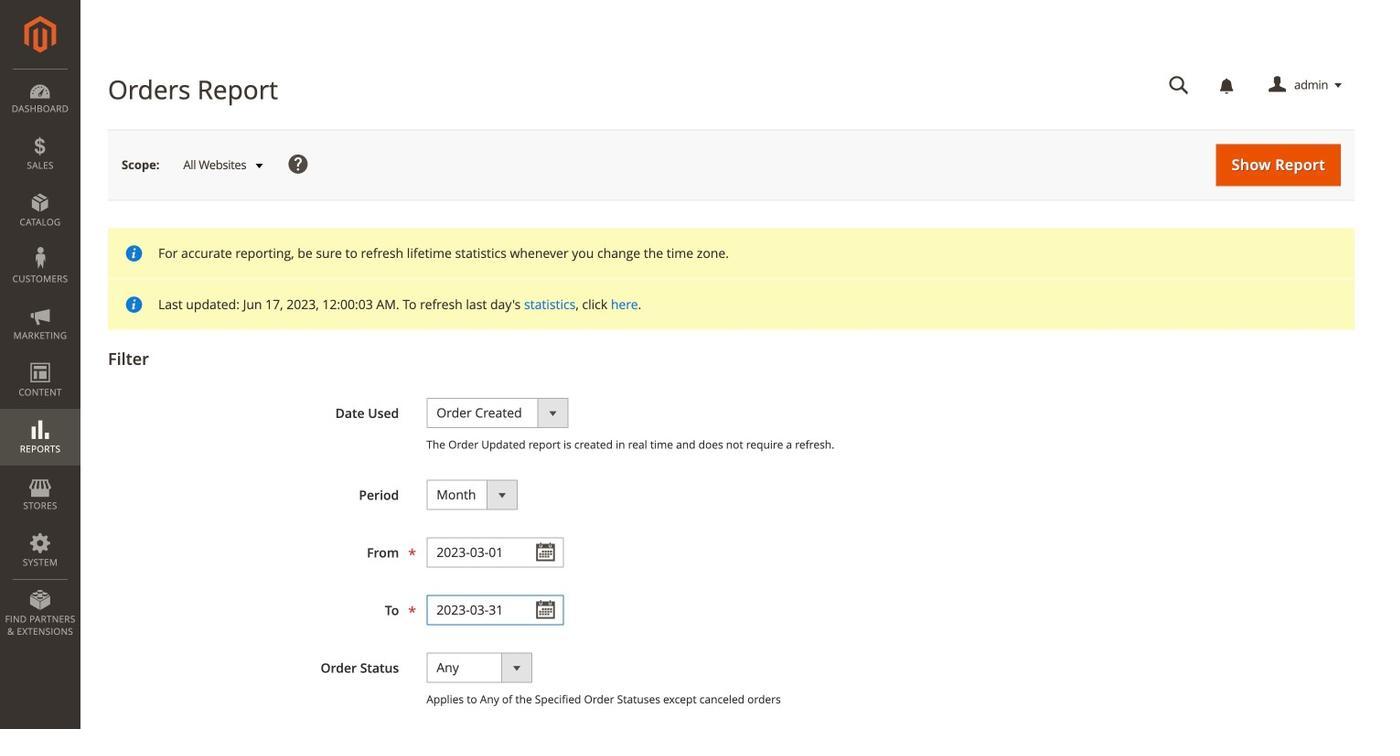 Task type: locate. For each thing, give the bounding box(es) containing it.
menu bar
[[0, 69, 81, 647]]

magento admin panel image
[[24, 16, 56, 53]]

None text field
[[1156, 70, 1202, 102], [427, 537, 564, 568], [427, 595, 564, 625], [1156, 70, 1202, 102], [427, 537, 564, 568], [427, 595, 564, 625]]



